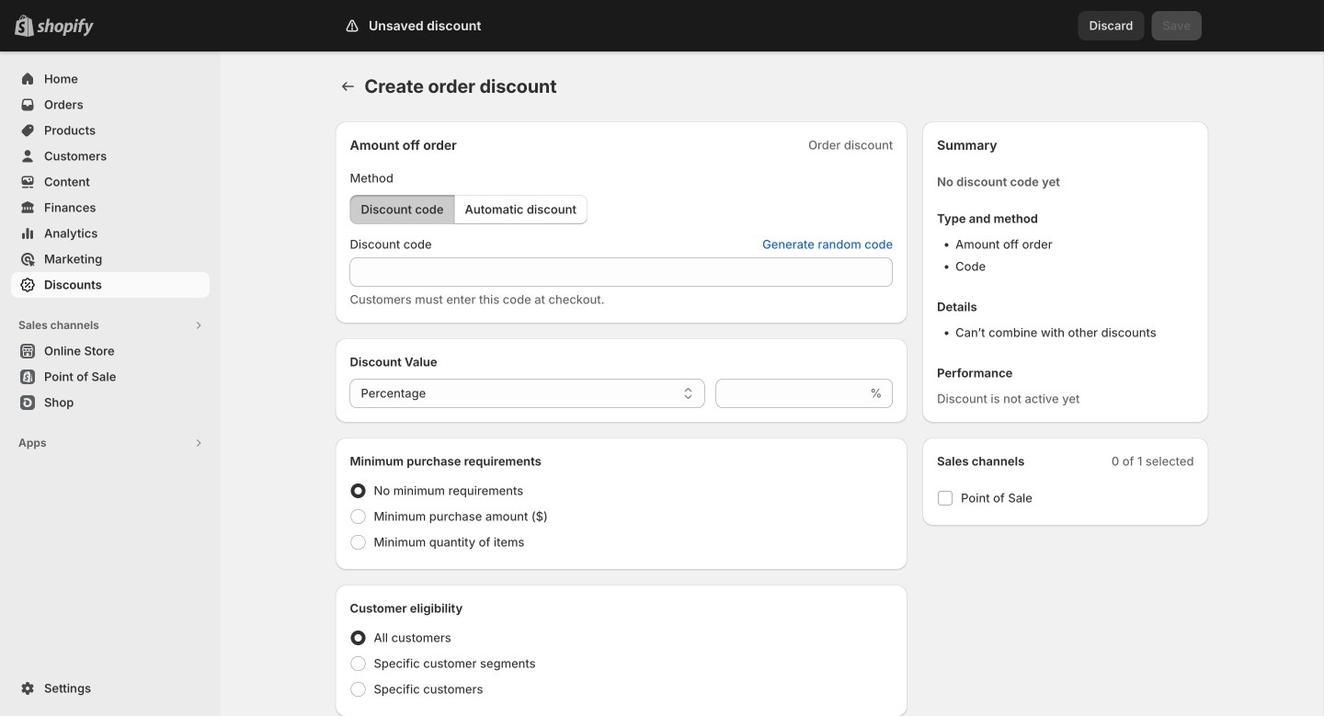 Task type: vqa. For each thing, say whether or not it's contained in the screenshot.
Shopify 'image'
yes



Task type: locate. For each thing, give the bounding box(es) containing it.
shopify image
[[37, 18, 94, 37]]

None text field
[[350, 257, 893, 287], [716, 379, 867, 408], [350, 257, 893, 287], [716, 379, 867, 408]]



